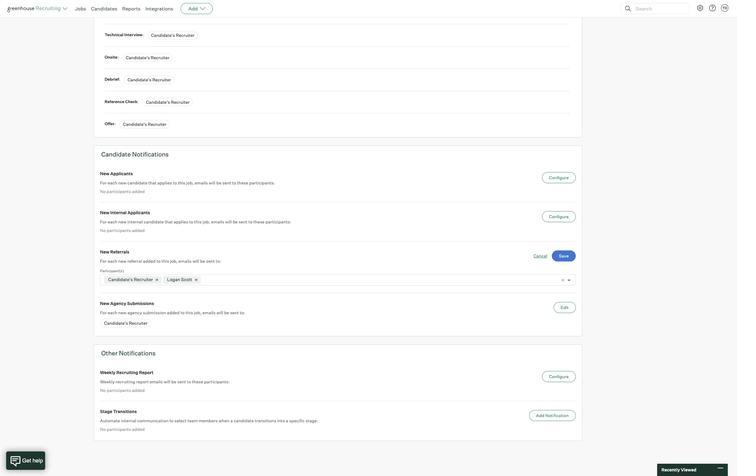 Task type: vqa. For each thing, say whether or not it's contained in the screenshot.


Task type: locate. For each thing, give the bounding box(es) containing it.
candidate
[[101, 151, 131, 158]]

no participants added down recruiting on the left
[[100, 388, 145, 393]]

internal down new internal applicants
[[128, 220, 143, 225]]

added
[[132, 189, 145, 194], [132, 228, 145, 233], [143, 259, 156, 264], [167, 311, 180, 316], [132, 388, 145, 393], [132, 427, 145, 433]]

be
[[217, 180, 222, 186], [233, 220, 238, 225], [200, 259, 205, 264], [224, 311, 229, 316], [171, 380, 177, 385]]

configure for candidate notifications
[[550, 175, 569, 180]]

candidate's right test
[[144, 10, 168, 16]]

each down internal
[[108, 220, 117, 225]]

check
[[125, 99, 138, 104]]

add
[[189, 6, 198, 12], [537, 414, 545, 419]]

stage.
[[306, 419, 318, 424]]

sent
[[223, 180, 231, 186], [239, 220, 248, 225], [206, 259, 215, 264], [230, 311, 239, 316], [177, 380, 186, 385]]

no participants added for recruiting
[[100, 388, 145, 393]]

candidate's recruiter for debrief :
[[128, 77, 171, 82]]

1 horizontal spatial that
[[165, 220, 173, 225]]

Search text field
[[635, 4, 685, 13]]

report
[[136, 380, 149, 385]]

1 new from the top
[[100, 171, 110, 176]]

job,
[[186, 180, 194, 186], [203, 220, 210, 225], [170, 259, 178, 264], [194, 311, 202, 316]]

will
[[209, 180, 216, 186], [225, 220, 232, 225], [193, 259, 199, 264], [217, 311, 223, 316], [164, 380, 171, 385]]

2 weekly from the top
[[100, 380, 115, 385]]

for for for each new referral added to this job, emails will be sent to:
[[100, 259, 107, 264]]

0 horizontal spatial a
[[231, 419, 233, 424]]

each for referrals
[[108, 259, 117, 264]]

2 no from the top
[[100, 228, 106, 233]]

cancel
[[534, 254, 548, 259]]

0 vertical spatial to:
[[216, 259, 221, 264]]

4 for from the top
[[100, 311, 107, 316]]

specific
[[289, 419, 305, 424]]

this
[[178, 180, 186, 186], [194, 220, 202, 225], [162, 259, 169, 264], [186, 311, 193, 316]]

candidate's recruiter for reference check :
[[146, 100, 190, 105]]

each down agency
[[108, 311, 117, 316]]

1 weekly from the top
[[100, 370, 116, 376]]

internal
[[128, 220, 143, 225], [121, 419, 136, 424]]

candidate's for debrief :
[[128, 77, 152, 82]]

candidate's for take home test :
[[144, 10, 168, 16]]

each for internal
[[108, 220, 117, 225]]

notifications for candidate notifications
[[132, 151, 169, 158]]

3 no from the top
[[100, 388, 106, 393]]

configure for other notifications
[[550, 374, 569, 380]]

no down automate
[[100, 427, 106, 433]]

candidate's down integrations link
[[151, 33, 175, 38]]

reference check :
[[105, 99, 140, 104]]

new down candidate
[[100, 171, 110, 176]]

1 vertical spatial participants:
[[266, 220, 291, 225]]

reports link
[[122, 6, 141, 12]]

participants for internal
[[107, 228, 131, 233]]

no down new applicants
[[100, 189, 106, 194]]

new left referrals
[[100, 250, 110, 255]]

2 each from the top
[[108, 220, 117, 225]]

1 horizontal spatial these
[[237, 180, 248, 186]]

0 vertical spatial internal
[[128, 220, 143, 225]]

2 vertical spatial these
[[192, 380, 203, 385]]

4 each from the top
[[108, 311, 117, 316]]

onsite :
[[105, 55, 120, 60]]

for
[[100, 180, 107, 186], [100, 220, 107, 225], [100, 259, 107, 264], [100, 311, 107, 316]]

configure
[[550, 175, 569, 180], [550, 214, 569, 220], [550, 374, 569, 380]]

1 vertical spatial these
[[254, 220, 265, 225]]

new down new applicants
[[118, 180, 127, 186]]

participants down new applicants
[[107, 189, 131, 194]]

other notifications
[[101, 350, 156, 357]]

logan
[[167, 277, 180, 283]]

1 vertical spatial applies
[[174, 220, 188, 225]]

candidate's for offer :
[[123, 122, 147, 127]]

no for for each new candidate that applies to this job, emails will be sent to these participants:
[[100, 189, 106, 194]]

4 no participants added from the top
[[100, 427, 145, 433]]

select
[[175, 419, 187, 424]]

:
[[136, 10, 137, 15], [143, 32, 144, 37], [117, 55, 119, 60], [119, 77, 120, 82], [138, 99, 139, 104], [115, 122, 116, 126]]

transitions
[[255, 419, 277, 424]]

logan scott
[[167, 277, 192, 283]]

3 configure button from the top
[[543, 372, 576, 383]]

2 participants from the top
[[107, 228, 131, 233]]

1 participants from the top
[[107, 189, 131, 194]]

0 vertical spatial weekly
[[100, 370, 116, 376]]

candidate's
[[144, 10, 168, 16], [151, 33, 175, 38], [126, 55, 150, 60], [128, 77, 152, 82], [146, 100, 170, 105], [123, 122, 147, 127], [108, 277, 133, 283], [104, 321, 128, 326]]

new left agency
[[100, 301, 110, 307]]

1 for from the top
[[100, 180, 107, 186]]

for down new internal applicants
[[100, 220, 107, 225]]

0 vertical spatial candidate
[[128, 180, 148, 186]]

2 vertical spatial configure
[[550, 374, 569, 380]]

applicants down candidate
[[110, 171, 133, 176]]

1 vertical spatial that
[[165, 220, 173, 225]]

edit button
[[554, 303, 576, 314]]

participants down internal
[[107, 228, 131, 233]]

referral
[[128, 259, 142, 264]]

4 participants from the top
[[107, 427, 131, 433]]

participants for transitions
[[107, 427, 131, 433]]

new down referrals
[[118, 259, 127, 264]]

a right the into
[[286, 419, 289, 424]]

each for applicants
[[108, 180, 117, 186]]

3 participants from the top
[[107, 388, 131, 393]]

candidate right when
[[234, 419, 254, 424]]

weekly left recruiting on the left
[[100, 380, 115, 385]]

add inside button
[[537, 414, 545, 419]]

2 new from the top
[[100, 210, 110, 216]]

4 no from the top
[[100, 427, 106, 433]]

each down new applicants
[[108, 180, 117, 186]]

weekly down 'other'
[[100, 370, 116, 376]]

1 vertical spatial internal
[[121, 419, 136, 424]]

configure button for other notifications
[[543, 372, 576, 383]]

candidate's down interview
[[126, 55, 150, 60]]

2 a from the left
[[286, 419, 289, 424]]

home
[[115, 10, 127, 15]]

configure image
[[697, 4, 705, 12]]

viewed
[[682, 468, 697, 473]]

1 no participants added from the top
[[100, 189, 145, 194]]

applicants right internal
[[128, 210, 150, 216]]

these
[[237, 180, 248, 186], [254, 220, 265, 225], [192, 380, 203, 385]]

1 vertical spatial to:
[[240, 311, 245, 316]]

offer
[[105, 122, 115, 126]]

new for new applicants
[[100, 171, 110, 176]]

added right referral
[[143, 259, 156, 264]]

no participants added down automate
[[100, 427, 145, 433]]

new down agency
[[118, 311, 127, 316]]

participants for applicants
[[107, 189, 131, 194]]

1 horizontal spatial a
[[286, 419, 289, 424]]

0 horizontal spatial add
[[189, 6, 198, 12]]

recruiter for reference check :
[[171, 100, 190, 105]]

2 new from the top
[[118, 220, 127, 225]]

0 vertical spatial applies
[[158, 180, 172, 186]]

candidate down new internal applicants
[[144, 220, 164, 225]]

3 configure from the top
[[550, 374, 569, 380]]

notifications for other notifications
[[119, 350, 156, 357]]

2 vertical spatial participants:
[[204, 380, 230, 385]]

for down new applicants
[[100, 180, 107, 186]]

candidates
[[91, 6, 117, 12]]

add for add
[[189, 6, 198, 12]]

add inside popup button
[[189, 6, 198, 12]]

1 each from the top
[[108, 180, 117, 186]]

submissions
[[127, 301, 154, 307]]

referrals
[[110, 250, 129, 255]]

no participants added down new internal applicants
[[100, 228, 145, 233]]

weekly for weekly recruiting report emails will be sent to these participants:
[[100, 380, 115, 385]]

new
[[100, 171, 110, 176], [100, 210, 110, 216], [100, 250, 110, 255], [100, 301, 110, 307]]

4 new from the top
[[118, 311, 127, 316]]

new
[[118, 180, 127, 186], [118, 220, 127, 225], [118, 259, 127, 264], [118, 311, 127, 316]]

1 vertical spatial notifications
[[119, 350, 156, 357]]

for down the new agency submissions
[[100, 311, 107, 316]]

added down new internal applicants
[[132, 228, 145, 233]]

0 vertical spatial configure button
[[543, 172, 576, 183]]

0 vertical spatial notifications
[[132, 151, 169, 158]]

to:
[[216, 259, 221, 264], [240, 311, 245, 316]]

each down new referrals
[[108, 259, 117, 264]]

a right when
[[231, 419, 233, 424]]

3 no participants added from the top
[[100, 388, 145, 393]]

1 configure from the top
[[550, 175, 569, 180]]

0 vertical spatial applicants
[[110, 171, 133, 176]]

2 for from the top
[[100, 220, 107, 225]]

integrations link
[[146, 6, 173, 12]]

notification
[[546, 414, 569, 419]]

2 vertical spatial configure button
[[543, 372, 576, 383]]

1 vertical spatial add
[[537, 414, 545, 419]]

participants
[[107, 189, 131, 194], [107, 228, 131, 233], [107, 388, 131, 393], [107, 427, 131, 433]]

notifications
[[132, 151, 169, 158], [119, 350, 156, 357]]

added down "report"
[[132, 388, 145, 393]]

weekly for weekly recruiting report
[[100, 370, 116, 376]]

new for new agency submissions
[[100, 301, 110, 307]]

candidate's up check
[[128, 77, 152, 82]]

offer :
[[105, 122, 117, 126]]

participants:
[[249, 180, 275, 186], [266, 220, 291, 225], [204, 380, 230, 385]]

2 configure from the top
[[550, 214, 569, 220]]

1 vertical spatial configure button
[[543, 212, 576, 223]]

new for new referrals
[[100, 250, 110, 255]]

emails
[[195, 180, 208, 186], [211, 220, 224, 225], [179, 259, 192, 264], [203, 311, 216, 316], [150, 380, 163, 385]]

for up participant(s)
[[100, 259, 107, 264]]

1 configure button from the top
[[543, 172, 576, 183]]

3 new from the top
[[118, 259, 127, 264]]

new left internal
[[100, 210, 110, 216]]

0 vertical spatial configure
[[550, 175, 569, 180]]

2 no participants added from the top
[[100, 228, 145, 233]]

no for automate internal communication to select team members when a candidate transitions into a specific stage.
[[100, 427, 106, 433]]

stage
[[100, 410, 112, 415]]

team
[[188, 419, 198, 424]]

participants down automate
[[107, 427, 131, 433]]

internal down transitions
[[121, 419, 136, 424]]

candidate down new applicants
[[128, 180, 148, 186]]

added down the communication
[[132, 427, 145, 433]]

integrations
[[146, 6, 173, 12]]

new for new internal applicants
[[100, 210, 110, 216]]

candidate's down check
[[123, 122, 147, 127]]

1 no from the top
[[100, 189, 106, 194]]

added up new internal applicants
[[132, 189, 145, 194]]

candidate's down agency
[[104, 321, 128, 326]]

that
[[148, 180, 157, 186], [165, 220, 173, 225]]

reference
[[105, 99, 125, 104]]

1 new from the top
[[118, 180, 127, 186]]

2 horizontal spatial these
[[254, 220, 265, 225]]

1 horizontal spatial to:
[[240, 311, 245, 316]]

no
[[100, 189, 106, 194], [100, 228, 106, 233], [100, 388, 106, 393], [100, 427, 106, 433]]

no up new referrals
[[100, 228, 106, 233]]

recently
[[662, 468, 681, 473]]

1 horizontal spatial add
[[537, 414, 545, 419]]

1 vertical spatial weekly
[[100, 380, 115, 385]]

3 each from the top
[[108, 259, 117, 264]]

td button
[[722, 4, 729, 12]]

0 horizontal spatial that
[[148, 180, 157, 186]]

3 new from the top
[[100, 250, 110, 255]]

no for weekly recruiting report emails will be sent to these participants:
[[100, 388, 106, 393]]

0 horizontal spatial to:
[[216, 259, 221, 264]]

0 vertical spatial that
[[148, 180, 157, 186]]

configure button for candidate notifications
[[543, 172, 576, 183]]

each
[[108, 180, 117, 186], [108, 220, 117, 225], [108, 259, 117, 264], [108, 311, 117, 316]]

no up the stage
[[100, 388, 106, 393]]

4 new from the top
[[100, 301, 110, 307]]

no participants added down new applicants
[[100, 189, 145, 194]]

1 vertical spatial configure
[[550, 214, 569, 220]]

save button
[[553, 251, 576, 262]]

candidate's right check
[[146, 100, 170, 105]]

weekly
[[100, 370, 116, 376], [100, 380, 115, 385]]

weekly recruiting report
[[100, 370, 154, 376]]

0 vertical spatial add
[[189, 6, 198, 12]]

participants down recruiting on the left
[[107, 388, 131, 393]]

candidate's recruiter
[[144, 10, 188, 16], [151, 33, 195, 38], [126, 55, 170, 60], [128, 77, 171, 82], [146, 100, 190, 105], [123, 122, 167, 127], [108, 277, 153, 283], [104, 321, 148, 326]]

3 for from the top
[[100, 259, 107, 264]]

new referrals
[[100, 250, 129, 255]]

candidate
[[128, 180, 148, 186], [144, 220, 164, 225], [234, 419, 254, 424]]

added for new internal applicants
[[132, 228, 145, 233]]

new down new internal applicants
[[118, 220, 127, 225]]

to
[[173, 180, 177, 186], [232, 180, 236, 186], [189, 220, 193, 225], [249, 220, 253, 225], [157, 259, 161, 264], [181, 311, 185, 316], [187, 380, 191, 385], [170, 419, 174, 424]]

no participants added
[[100, 189, 145, 194], [100, 228, 145, 233], [100, 388, 145, 393], [100, 427, 145, 433]]



Task type: describe. For each thing, give the bounding box(es) containing it.
added for new applicants
[[132, 189, 145, 194]]

candidate's recruiter for take home test :
[[144, 10, 188, 16]]

communication
[[137, 419, 169, 424]]

jobs
[[75, 6, 86, 12]]

td button
[[721, 3, 730, 13]]

candidate's down participant(s)
[[108, 277, 133, 283]]

greenhouse recruiting image
[[7, 5, 63, 12]]

submission
[[143, 311, 166, 316]]

for for for each new internal candidate that applies to this job, emails will be sent to these participants:
[[100, 220, 107, 225]]

into
[[277, 419, 285, 424]]

for each new candidate that applies to this job, emails will be sent to these participants:
[[100, 180, 275, 186]]

candidate's for technical interview :
[[151, 33, 175, 38]]

edit
[[561, 305, 569, 311]]

for for for each new candidate that applies to this job, emails will be sent to these participants:
[[100, 180, 107, 186]]

candidate's recruiter for onsite :
[[126, 55, 170, 60]]

weekly recruiting report emails will be sent to these participants:
[[100, 380, 230, 385]]

stage transitions
[[100, 410, 137, 415]]

0 horizontal spatial applies
[[158, 180, 172, 186]]

onsite
[[105, 55, 117, 60]]

jobs link
[[75, 6, 86, 12]]

debrief :
[[105, 77, 121, 82]]

debrief
[[105, 77, 119, 82]]

report
[[139, 370, 154, 376]]

take home test :
[[105, 10, 138, 15]]

for each new referral added to this job, emails will be sent to:
[[100, 259, 221, 264]]

added right submission
[[167, 311, 180, 316]]

scott
[[181, 277, 192, 283]]

new for agency
[[118, 311, 127, 316]]

2 configure button from the top
[[543, 212, 576, 223]]

recruiting
[[116, 380, 135, 385]]

recruiter for take home test :
[[169, 10, 188, 16]]

agency
[[128, 311, 142, 316]]

new for referral
[[118, 259, 127, 264]]

other
[[101, 350, 118, 357]]

members
[[199, 419, 218, 424]]

new applicants
[[100, 171, 133, 176]]

0 vertical spatial these
[[237, 180, 248, 186]]

td
[[723, 6, 728, 10]]

reports
[[122, 6, 141, 12]]

added for weekly recruiting report
[[132, 388, 145, 393]]

internal
[[110, 210, 127, 216]]

take
[[105, 10, 114, 15]]

1 a from the left
[[231, 419, 233, 424]]

1 vertical spatial applicants
[[128, 210, 150, 216]]

when
[[219, 419, 230, 424]]

candidate's for onsite :
[[126, 55, 150, 60]]

candidate's recruiter for offer :
[[123, 122, 167, 127]]

for for for each new agency submission added to this job, emails will be sent to:
[[100, 311, 107, 316]]

new agency submissions
[[100, 301, 154, 307]]

new internal applicants
[[100, 210, 150, 216]]

1 horizontal spatial applies
[[174, 220, 188, 225]]

participant(s)
[[100, 269, 124, 274]]

recruiting
[[116, 370, 138, 376]]

recruiter for debrief :
[[153, 77, 171, 82]]

for each new internal candidate that applies to this job, emails will be sent to these participants:
[[100, 220, 291, 225]]

added for stage transitions
[[132, 427, 145, 433]]

2 vertical spatial candidate
[[234, 419, 254, 424]]

participants for recruiting
[[107, 388, 131, 393]]

save
[[560, 254, 569, 259]]

candidates link
[[91, 6, 117, 12]]

agency
[[110, 301, 126, 307]]

candidate notifications
[[101, 151, 169, 158]]

each for agency
[[108, 311, 117, 316]]

add notification button
[[530, 411, 576, 422]]

transitions
[[113, 410, 137, 415]]

for each new agency submission added to this job, emails will be sent to:
[[100, 311, 245, 316]]

automate internal communication to select team members when a candidate transitions into a specific stage.
[[100, 419, 318, 424]]

no for for each new internal candidate that applies to this job, emails will be sent to these participants:
[[100, 228, 106, 233]]

recruiter for onsite :
[[151, 55, 170, 60]]

add for add notification
[[537, 414, 545, 419]]

new for internal
[[118, 220, 127, 225]]

add notification
[[537, 414, 569, 419]]

no participants added for internal
[[100, 228, 145, 233]]

test
[[127, 10, 136, 15]]

recruiter for offer :
[[148, 122, 167, 127]]

add button
[[181, 3, 213, 14]]

candidate's recruiter for technical interview :
[[151, 33, 195, 38]]

new for candidate
[[118, 180, 127, 186]]

no participants added for transitions
[[100, 427, 145, 433]]

0 vertical spatial participants:
[[249, 180, 275, 186]]

automate
[[100, 419, 120, 424]]

no participants added for applicants
[[100, 189, 145, 194]]

interview
[[124, 32, 143, 37]]

technical interview :
[[105, 32, 145, 37]]

recruiter for technical interview :
[[176, 33, 195, 38]]

candidate's for reference check :
[[146, 100, 170, 105]]

recently viewed
[[662, 468, 697, 473]]

1 vertical spatial candidate
[[144, 220, 164, 225]]

cancel link
[[534, 253, 548, 259]]

0 horizontal spatial these
[[192, 380, 203, 385]]

technical
[[105, 32, 124, 37]]



